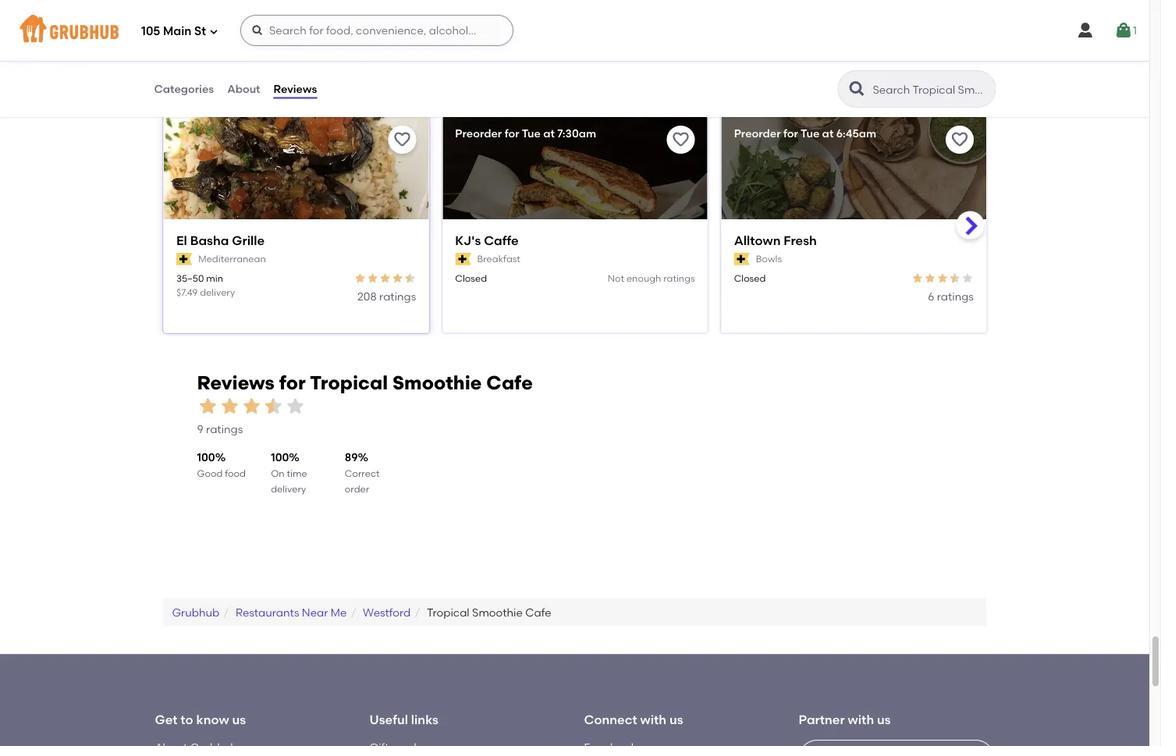 Task type: locate. For each thing, give the bounding box(es) containing it.
me
[[331, 606, 347, 619]]

reviews button
[[273, 61, 318, 117]]

1 vertical spatial reviews
[[197, 372, 275, 394]]

area
[[412, 78, 451, 97]]

tropical smoothie cafe link
[[427, 606, 552, 619]]

restaurants
[[236, 606, 299, 619]]

cafe
[[487, 372, 533, 394], [526, 606, 552, 619]]

save this restaurant image for alltown fresh
[[951, 130, 969, 149]]

1 horizontal spatial for
[[504, 126, 519, 140]]

grille
[[232, 232, 264, 248]]

closed
[[455, 273, 487, 284], [734, 273, 766, 284]]

restaurants near me link
[[236, 606, 347, 619]]

1 vertical spatial delivery
[[271, 484, 306, 495]]

1 closed from the left
[[455, 273, 487, 284]]

about
[[227, 82, 260, 96]]

at left 7:30am
[[543, 126, 555, 140]]

closed for alltown
[[734, 273, 766, 284]]

main navigation navigation
[[0, 0, 1150, 61]]

el
[[176, 232, 187, 248]]

1 preorder from the left
[[455, 126, 502, 140]]

6 ratings
[[928, 289, 974, 303]]

0 horizontal spatial subscription pass image
[[176, 253, 192, 265]]

with right 'connect'
[[641, 712, 667, 727]]

order
[[345, 484, 369, 495]]

1 horizontal spatial 100
[[271, 451, 289, 464]]

save this restaurant button
[[388, 125, 416, 153], [667, 125, 695, 153], [946, 125, 974, 153]]

0 horizontal spatial tropical
[[310, 372, 388, 394]]

reviews for reviews for tropical smoothie cafe
[[197, 372, 275, 394]]

ratings for 9 ratings
[[206, 423, 243, 436]]

0 horizontal spatial closed
[[455, 273, 487, 284]]

preorder for alltown
[[734, 126, 781, 140]]

us right "partner"
[[878, 712, 891, 727]]

near
[[302, 606, 328, 619]]

ratings right the enough
[[663, 273, 695, 284]]

caffe
[[484, 232, 518, 248]]

search icon image
[[848, 80, 867, 98]]

restaurants
[[255, 78, 349, 97]]

basha
[[190, 232, 229, 248]]

2 us from the left
[[670, 712, 684, 727]]

100 on time delivery
[[271, 451, 307, 495]]

save this restaurant image
[[393, 130, 411, 149]]

ratings right 6
[[937, 289, 974, 303]]

1 vertical spatial smoothie
[[472, 606, 523, 619]]

2 horizontal spatial us
[[878, 712, 891, 727]]

0 vertical spatial tropical
[[310, 372, 388, 394]]

0 vertical spatial delivery
[[200, 286, 235, 298]]

useful
[[370, 712, 408, 727]]

100 inside 100 on time delivery
[[271, 451, 289, 464]]

0 vertical spatial reviews
[[274, 82, 317, 96]]

100 good food
[[197, 451, 246, 479]]

delivery down time
[[271, 484, 306, 495]]

preorder for tue at 6:45am
[[734, 126, 877, 140]]

delivery inside 100 on time delivery
[[271, 484, 306, 495]]

ratings for 208 ratings
[[379, 289, 416, 303]]

100 inside 100 good food
[[197, 451, 215, 464]]

reviews up 9 ratings
[[197, 372, 275, 394]]

reviews inside button
[[274, 82, 317, 96]]

0 horizontal spatial tue
[[522, 126, 541, 140]]

2 preorder from the left
[[734, 126, 781, 140]]

3 us from the left
[[878, 712, 891, 727]]

1 100 from the left
[[197, 451, 215, 464]]

1 horizontal spatial with
[[848, 712, 875, 727]]

tue left 7:30am
[[522, 126, 541, 140]]

1 horizontal spatial svg image
[[1077, 21, 1095, 40]]

us right 'connect'
[[670, 712, 684, 727]]

1 at from the left
[[543, 126, 555, 140]]

1 horizontal spatial tue
[[801, 126, 820, 140]]

subscription pass image for alltown
[[734, 253, 750, 265]]

1 with from the left
[[641, 712, 667, 727]]

delivery
[[200, 286, 235, 298], [271, 484, 306, 495]]

food
[[225, 468, 246, 479]]

2 save this restaurant image from the left
[[951, 130, 969, 149]]

svg image
[[1077, 21, 1095, 40], [1115, 21, 1134, 40], [209, 27, 219, 36]]

100 up on
[[271, 451, 289, 464]]

alltown
[[734, 232, 781, 248]]

smoothie
[[393, 372, 482, 394], [472, 606, 523, 619]]

2 with from the left
[[848, 712, 875, 727]]

ratings right 208 at the top
[[379, 289, 416, 303]]

tropical up the 89
[[310, 372, 388, 394]]

delivery inside 35–50 min $7.49 delivery
[[200, 286, 235, 298]]

kj's caffe logo image
[[443, 116, 707, 247]]

2 horizontal spatial svg image
[[1115, 21, 1134, 40]]

closed down bowls
[[734, 273, 766, 284]]

preorder for tue at 7:30am
[[455, 126, 596, 140]]

tue for alltown fresh
[[801, 126, 820, 140]]

us right know
[[232, 712, 246, 727]]

us for connect with us
[[670, 712, 684, 727]]

1 horizontal spatial us
[[670, 712, 684, 727]]

delivery for 100
[[271, 484, 306, 495]]

tue
[[522, 126, 541, 140], [801, 126, 820, 140]]

2 horizontal spatial save this restaurant button
[[946, 125, 974, 153]]

ratings for 6 ratings
[[937, 289, 974, 303]]

2 closed from the left
[[734, 273, 766, 284]]

with
[[641, 712, 667, 727], [848, 712, 875, 727]]

0 horizontal spatial 100
[[197, 451, 215, 464]]

2 horizontal spatial subscription pass image
[[734, 253, 750, 265]]

tropical right westford
[[427, 606, 470, 619]]

1 horizontal spatial at
[[822, 126, 834, 140]]

svg image inside 1 button
[[1115, 21, 1134, 40]]

closed for kj's
[[455, 273, 487, 284]]

3 save this restaurant button from the left
[[946, 125, 974, 153]]

1 horizontal spatial delivery
[[271, 484, 306, 495]]

get to know us
[[155, 712, 246, 727]]

0 horizontal spatial for
[[279, 372, 306, 394]]

reviews right "about"
[[274, 82, 317, 96]]

know
[[196, 712, 229, 727]]

0 horizontal spatial with
[[641, 712, 667, 727]]

in
[[353, 78, 368, 97]]

100 up the good
[[197, 451, 215, 464]]

1 tue from the left
[[522, 126, 541, 140]]

reviews
[[274, 82, 317, 96], [197, 372, 275, 394]]

1 horizontal spatial preorder
[[734, 126, 781, 140]]

grubhub
[[172, 606, 220, 619]]

subscription pass image down 'kj's'
[[455, 253, 471, 265]]

0 vertical spatial cafe
[[487, 372, 533, 394]]

el basha grille link
[[176, 231, 416, 249]]

not enough ratings
[[608, 273, 695, 284]]

1 horizontal spatial subscription pass image
[[455, 253, 471, 265]]

with right "partner"
[[848, 712, 875, 727]]

for for preorder for tue at 6:45am
[[783, 126, 798, 140]]

subscription pass image down el
[[176, 253, 192, 265]]

breakfast
[[477, 253, 520, 264]]

3 subscription pass image from the left
[[734, 253, 750, 265]]

star icon image
[[354, 272, 366, 284], [366, 272, 379, 284], [379, 272, 391, 284], [391, 272, 403, 284], [403, 272, 416, 284], [403, 272, 416, 284], [911, 272, 924, 284], [924, 272, 936, 284], [936, 272, 949, 284], [949, 272, 961, 284], [949, 272, 961, 284], [961, 272, 974, 284], [197, 396, 219, 417], [219, 396, 241, 417], [241, 396, 263, 417], [263, 396, 285, 417], [263, 396, 285, 417], [285, 396, 306, 417]]

mediterranean
[[198, 253, 266, 264]]

1 horizontal spatial save this restaurant image
[[951, 130, 969, 149]]

100 for 100 on time delivery
[[271, 451, 289, 464]]

at left 6:45am
[[822, 126, 834, 140]]

for for preorder for tue at 7:30am
[[504, 126, 519, 140]]

1 save this restaurant button from the left
[[388, 125, 416, 153]]

preorder for kj's
[[455, 126, 502, 140]]

1 horizontal spatial tropical
[[427, 606, 470, 619]]

35–50
[[176, 273, 204, 284]]

bowls
[[756, 253, 782, 264]]

0 horizontal spatial save this restaurant image
[[672, 130, 690, 149]]

2 at from the left
[[822, 126, 834, 140]]

useful links
[[370, 712, 439, 727]]

subscription pass image for kj's
[[455, 253, 471, 265]]

tropical smoothie cafe
[[427, 606, 552, 619]]

1 horizontal spatial save this restaurant button
[[667, 125, 695, 153]]

100
[[197, 451, 215, 464], [271, 451, 289, 464]]

7:30am
[[557, 126, 596, 140]]

us
[[232, 712, 246, 727], [670, 712, 684, 727], [878, 712, 891, 727]]

6
[[928, 289, 934, 303]]

subscription pass image down alltown
[[734, 253, 750, 265]]

ratings
[[663, 273, 695, 284], [379, 289, 416, 303], [937, 289, 974, 303], [206, 423, 243, 436]]

delivery down "min" on the left of page
[[200, 286, 235, 298]]

1 subscription pass image from the left
[[176, 253, 192, 265]]

0 horizontal spatial us
[[232, 712, 246, 727]]

1 save this restaurant image from the left
[[672, 130, 690, 149]]

subscription pass image
[[176, 253, 192, 265], [455, 253, 471, 265], [734, 253, 750, 265]]

2 save this restaurant button from the left
[[667, 125, 695, 153]]

for
[[504, 126, 519, 140], [783, 126, 798, 140], [279, 372, 306, 394]]

1 horizontal spatial closed
[[734, 273, 766, 284]]

tue for kj's caffe
[[522, 126, 541, 140]]

preorder
[[455, 126, 502, 140], [734, 126, 781, 140]]

closed down breakfast
[[455, 273, 487, 284]]

st
[[194, 24, 206, 38]]

2 tue from the left
[[801, 126, 820, 140]]

svg image
[[251, 24, 264, 37]]

0 horizontal spatial at
[[543, 126, 555, 140]]

enough
[[626, 273, 661, 284]]

2 horizontal spatial for
[[783, 126, 798, 140]]

tropical
[[310, 372, 388, 394], [427, 606, 470, 619]]

reviews for tropical smoothie cafe
[[197, 372, 533, 394]]

save this restaurant image
[[672, 130, 690, 149], [951, 130, 969, 149]]

tue left 6:45am
[[801, 126, 820, 140]]

time
[[287, 468, 307, 479]]

2 subscription pass image from the left
[[455, 253, 471, 265]]

0 horizontal spatial preorder
[[455, 126, 502, 140]]

save this restaurant button for alltown fresh
[[946, 125, 974, 153]]

0 horizontal spatial save this restaurant button
[[388, 125, 416, 153]]

2 100 from the left
[[271, 451, 289, 464]]

at
[[543, 126, 555, 140], [822, 126, 834, 140]]

ratings right 9
[[206, 423, 243, 436]]

sponsored
[[163, 78, 251, 97]]

0 horizontal spatial delivery
[[200, 286, 235, 298]]

main
[[163, 24, 192, 38]]

categories
[[154, 82, 214, 96]]



Task type: describe. For each thing, give the bounding box(es) containing it.
for for reviews for tropical smoothie cafe
[[279, 372, 306, 394]]

westford link
[[363, 606, 411, 619]]

100 for 100 good food
[[197, 451, 215, 464]]

Search for food, convenience, alcohol... search field
[[240, 15, 514, 46]]

subscription pass image for el
[[176, 253, 192, 265]]

1 button
[[1115, 16, 1137, 45]]

to
[[181, 712, 193, 727]]

sponsored restaurants in your area
[[163, 78, 451, 97]]

208
[[357, 289, 376, 303]]

Search Tropical Smoothie Cafe search field
[[872, 82, 991, 97]]

208 ratings
[[357, 289, 416, 303]]

save this restaurant button for el basha grille
[[388, 125, 416, 153]]

get
[[155, 712, 178, 727]]

35–50 min $7.49 delivery
[[176, 273, 235, 298]]

at for alltown fresh
[[822, 126, 834, 140]]

good
[[197, 468, 223, 479]]

save this restaurant button for kj's caffe
[[667, 125, 695, 153]]

9 ratings
[[197, 423, 243, 436]]

1 vertical spatial tropical
[[427, 606, 470, 619]]

with for partner
[[848, 712, 875, 727]]

partner with us
[[799, 712, 891, 727]]

el basha grille logo image
[[164, 116, 428, 247]]

kj's
[[455, 232, 481, 248]]

on
[[271, 468, 285, 479]]

save this restaurant image for kj's caffe
[[672, 130, 690, 149]]

alltown fresh
[[734, 232, 817, 248]]

delivery for 35–50
[[200, 286, 235, 298]]

1 vertical spatial cafe
[[526, 606, 552, 619]]

with for connect
[[641, 712, 667, 727]]

kj's caffe link
[[455, 231, 695, 249]]

fresh
[[784, 232, 817, 248]]

kj's caffe
[[455, 232, 518, 248]]

categories button
[[153, 61, 215, 117]]

min
[[206, 273, 223, 284]]

89
[[345, 451, 358, 464]]

105
[[141, 24, 160, 38]]

grubhub link
[[172, 606, 220, 619]]

0 horizontal spatial svg image
[[209, 27, 219, 36]]

connect
[[584, 712, 638, 727]]

el basha grille
[[176, 232, 264, 248]]

6:45am
[[836, 126, 877, 140]]

at for kj's caffe
[[543, 126, 555, 140]]

$7.49
[[176, 286, 197, 298]]

restaurants near me
[[236, 606, 347, 619]]

your
[[372, 78, 408, 97]]

connect with us
[[584, 712, 684, 727]]

9
[[197, 423, 204, 436]]

1
[[1134, 24, 1137, 37]]

us for partner with us
[[878, 712, 891, 727]]

0 vertical spatial smoothie
[[393, 372, 482, 394]]

partner
[[799, 712, 845, 727]]

89 correct order
[[345, 451, 380, 495]]

westford
[[363, 606, 411, 619]]

reviews for reviews
[[274, 82, 317, 96]]

not
[[608, 273, 624, 284]]

correct
[[345, 468, 380, 479]]

alltown fresh logo image
[[721, 116, 986, 247]]

105 main st
[[141, 24, 206, 38]]

alltown fresh link
[[734, 231, 974, 249]]

1 us from the left
[[232, 712, 246, 727]]

about button
[[227, 61, 261, 117]]

links
[[411, 712, 439, 727]]



Task type: vqa. For each thing, say whether or not it's contained in the screenshot.
El Basha Grille's save this restaurant button
yes



